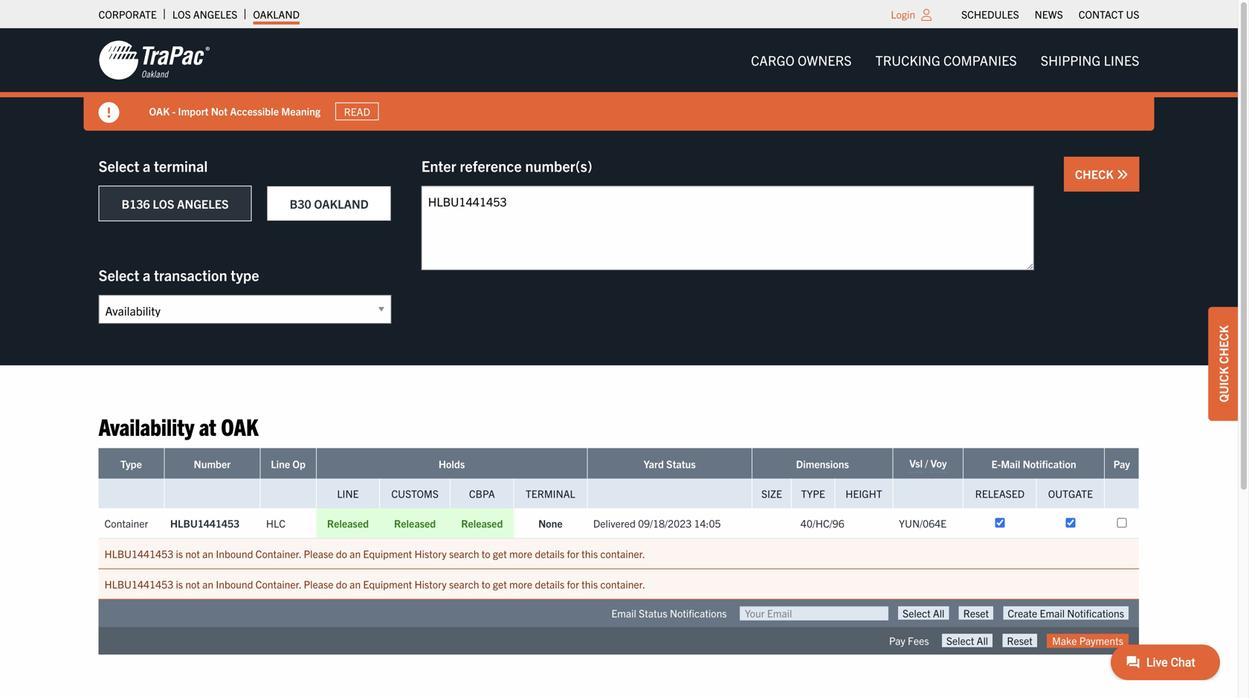 Task type: describe. For each thing, give the bounding box(es) containing it.
menu bar containing schedules
[[954, 4, 1147, 25]]

schedules
[[961, 7, 1019, 21]]

transaction
[[154, 266, 227, 284]]

2 this from the top
[[582, 578, 598, 591]]

at
[[199, 412, 216, 441]]

a for transaction
[[143, 266, 150, 284]]

2 container. from the top
[[256, 578, 301, 591]]

quick
[[1216, 367, 1231, 403]]

1 details from the top
[[535, 548, 565, 561]]

login
[[891, 7, 915, 21]]

reference
[[460, 157, 522, 175]]

us
[[1126, 7, 1139, 21]]

email
[[611, 607, 636, 620]]

shipping lines
[[1041, 52, 1139, 68]]

Enter reference number(s) text field
[[421, 186, 1034, 271]]

1 get from the top
[[493, 548, 507, 561]]

2 is from the top
[[176, 578, 183, 591]]

yard status
[[644, 458, 696, 471]]

2 history from the top
[[414, 578, 447, 591]]

quick check link
[[1208, 307, 1238, 421]]

accessible
[[230, 105, 279, 118]]

cargo
[[751, 52, 795, 68]]

1 history from the top
[[414, 548, 447, 561]]

contact
[[1079, 7, 1124, 21]]

released down e-
[[975, 487, 1025, 501]]

vsl
[[909, 457, 923, 470]]

select a transaction type
[[99, 266, 259, 284]]

voy
[[931, 457, 947, 470]]

1 container. from the top
[[600, 548, 645, 561]]

/
[[925, 457, 928, 470]]

size
[[761, 487, 782, 501]]

1 vertical spatial hlbu1441453
[[104, 548, 173, 561]]

0 vertical spatial type
[[120, 458, 142, 471]]

import
[[178, 105, 209, 118]]

availability at oak
[[99, 412, 258, 441]]

1 vertical spatial los
[[153, 196, 174, 211]]

status for email
[[639, 607, 667, 620]]

outgate
[[1048, 487, 1093, 501]]

2 for from the top
[[567, 578, 579, 591]]

oak inside banner
[[149, 105, 170, 118]]

1 inbound from the top
[[216, 548, 253, 561]]

dimensions
[[796, 458, 849, 471]]

check inside button
[[1075, 167, 1116, 181]]

login link
[[891, 7, 915, 21]]

terminal
[[154, 157, 208, 175]]

line op
[[271, 458, 306, 471]]

enter
[[421, 157, 456, 175]]

1 to from the top
[[482, 548, 490, 561]]

1 vertical spatial check
[[1216, 326, 1231, 364]]

los angeles link
[[172, 4, 237, 25]]

news link
[[1035, 4, 1063, 25]]

1 please from the top
[[304, 548, 334, 561]]

delivered 09/18/2023 14:05
[[593, 517, 721, 530]]

email status notifications
[[611, 607, 727, 620]]

2 not from the top
[[185, 578, 200, 591]]

1 more from the top
[[509, 548, 532, 561]]

1 vertical spatial type
[[801, 487, 825, 501]]

not
[[211, 105, 228, 118]]

line for line op
[[271, 458, 290, 471]]

b30
[[290, 196, 311, 211]]

1 vertical spatial angeles
[[177, 196, 229, 211]]

make payments link
[[1047, 635, 1129, 649]]

1 not from the top
[[185, 548, 200, 561]]

2 get from the top
[[493, 578, 507, 591]]

shipping lines link
[[1029, 45, 1151, 75]]

solid image inside check button
[[1116, 169, 1128, 181]]

1 do from the top
[[336, 548, 347, 561]]

schedules link
[[961, 4, 1019, 25]]

2 do from the top
[[336, 578, 347, 591]]

none
[[538, 517, 563, 530]]

line for line
[[337, 487, 359, 501]]

2 please from the top
[[304, 578, 334, 591]]

read link
[[335, 102, 379, 121]]

meaning
[[281, 105, 321, 118]]

1 horizontal spatial oak
[[221, 412, 258, 441]]

e-mail notification
[[991, 458, 1076, 471]]

check button
[[1064, 157, 1139, 192]]

1 horizontal spatial oakland
[[314, 196, 369, 211]]

hlc
[[266, 517, 286, 530]]

contact us link
[[1079, 4, 1139, 25]]

2 equipment from the top
[[363, 578, 412, 591]]

lines
[[1104, 52, 1139, 68]]

notification
[[1023, 458, 1076, 471]]

read
[[344, 105, 370, 118]]

enter reference number(s)
[[421, 157, 592, 175]]

1 this from the top
[[582, 548, 598, 561]]

1 is from the top
[[176, 548, 183, 561]]

2 more from the top
[[509, 578, 532, 591]]

2 vertical spatial hlbu1441453
[[104, 578, 173, 591]]

2 hlbu1441453 is not an inbound container. please do an equipment history search to get more details for this container. from the top
[[104, 578, 645, 591]]

angeles inside los angeles link
[[193, 7, 237, 21]]

customs
[[391, 487, 439, 501]]

holds
[[439, 458, 465, 471]]

select for select a transaction type
[[99, 266, 139, 284]]

owners
[[798, 52, 852, 68]]

2 inbound from the top
[[216, 578, 253, 591]]

corporate link
[[99, 4, 157, 25]]

e-
[[991, 458, 1001, 471]]

quick check
[[1216, 326, 1231, 403]]

2 details from the top
[[535, 578, 565, 591]]

cbpa
[[469, 487, 495, 501]]



Task type: vqa. For each thing, say whether or not it's contained in the screenshot.
trucking companies Link
yes



Task type: locate. For each thing, give the bounding box(es) containing it.
availability
[[99, 412, 194, 441]]

cargo owners link
[[739, 45, 864, 75]]

history
[[414, 548, 447, 561], [414, 578, 447, 591]]

0 vertical spatial los
[[172, 7, 191, 21]]

hlbu1441453
[[170, 517, 240, 530], [104, 548, 173, 561], [104, 578, 173, 591]]

oak right at in the left bottom of the page
[[221, 412, 258, 441]]

1 horizontal spatial pay
[[1114, 458, 1130, 471]]

select left transaction
[[99, 266, 139, 284]]

2 a from the top
[[143, 266, 150, 284]]

0 vertical spatial hlbu1441453
[[170, 517, 240, 530]]

0 vertical spatial this
[[582, 548, 598, 561]]

1 vertical spatial equipment
[[363, 578, 412, 591]]

0 vertical spatial status
[[666, 458, 696, 471]]

menu bar containing cargo owners
[[739, 45, 1151, 75]]

make payments
[[1052, 635, 1124, 648]]

companies
[[944, 52, 1017, 68]]

1 horizontal spatial type
[[801, 487, 825, 501]]

pay fees
[[889, 635, 929, 648]]

1 horizontal spatial solid image
[[1116, 169, 1128, 181]]

b30 oakland
[[290, 196, 369, 211]]

2 select from the top
[[99, 266, 139, 284]]

0 vertical spatial details
[[535, 548, 565, 561]]

1 for from the top
[[567, 548, 579, 561]]

vsl / voy
[[909, 457, 947, 470]]

1 vertical spatial please
[[304, 578, 334, 591]]

a for terminal
[[143, 157, 150, 175]]

height
[[846, 487, 882, 501]]

for
[[567, 548, 579, 561], [567, 578, 579, 591]]

1 vertical spatial search
[[449, 578, 479, 591]]

number(s)
[[525, 157, 592, 175]]

0 horizontal spatial check
[[1075, 167, 1116, 181]]

0 vertical spatial pay
[[1114, 458, 1130, 471]]

status
[[666, 458, 696, 471], [639, 607, 667, 620]]

None checkbox
[[1117, 519, 1127, 528]]

0 vertical spatial search
[[449, 548, 479, 561]]

0 vertical spatial more
[[509, 548, 532, 561]]

status for yard
[[666, 458, 696, 471]]

1 vertical spatial status
[[639, 607, 667, 620]]

container. up email
[[600, 578, 645, 591]]

1 vertical spatial container.
[[256, 578, 301, 591]]

equipment
[[363, 548, 412, 561], [363, 578, 412, 591]]

0 vertical spatial history
[[414, 548, 447, 561]]

1 vertical spatial select
[[99, 266, 139, 284]]

yun/064e
[[899, 517, 947, 530]]

14:05
[[694, 517, 721, 530]]

0 vertical spatial to
[[482, 548, 490, 561]]

trucking
[[876, 52, 940, 68]]

2 to from the top
[[482, 578, 490, 591]]

1 select from the top
[[99, 157, 139, 175]]

Your Email email field
[[740, 607, 888, 621]]

do
[[336, 548, 347, 561], [336, 578, 347, 591]]

0 vertical spatial oakland
[[253, 7, 300, 21]]

oak left -
[[149, 105, 170, 118]]

1 vertical spatial a
[[143, 266, 150, 284]]

check
[[1075, 167, 1116, 181], [1216, 326, 1231, 364]]

2 search from the top
[[449, 578, 479, 591]]

0 horizontal spatial pay
[[889, 635, 905, 648]]

1 vertical spatial get
[[493, 578, 507, 591]]

1 vertical spatial for
[[567, 578, 579, 591]]

select
[[99, 157, 139, 175], [99, 266, 139, 284]]

0 vertical spatial line
[[271, 458, 290, 471]]

1 vertical spatial pay
[[889, 635, 905, 648]]

released down cbpa
[[461, 517, 503, 530]]

type up 40/hc/96
[[801, 487, 825, 501]]

status right the yard
[[666, 458, 696, 471]]

op
[[293, 458, 306, 471]]

mail
[[1001, 458, 1020, 471]]

1 equipment from the top
[[363, 548, 412, 561]]

notifications
[[670, 607, 727, 620]]

0 vertical spatial a
[[143, 157, 150, 175]]

0 vertical spatial oak
[[149, 105, 170, 118]]

los right the b136
[[153, 196, 174, 211]]

menu bar
[[954, 4, 1147, 25], [739, 45, 1151, 75]]

1 container. from the top
[[256, 548, 301, 561]]

1 vertical spatial oakland
[[314, 196, 369, 211]]

1 vertical spatial solid image
[[1116, 169, 1128, 181]]

banner containing cargo owners
[[0, 28, 1249, 131]]

09/18/2023
[[638, 517, 692, 530]]

contact us
[[1079, 7, 1139, 21]]

-
[[172, 105, 176, 118]]

hlbu1441453 is not an inbound container. please do an equipment history search to get more details for this container.
[[104, 548, 645, 561], [104, 578, 645, 591]]

1 vertical spatial line
[[337, 487, 359, 501]]

0 vertical spatial solid image
[[99, 102, 119, 123]]

40/hc/96
[[801, 517, 844, 530]]

status right email
[[639, 607, 667, 620]]

search
[[449, 548, 479, 561], [449, 578, 479, 591]]

oakland right b30
[[314, 196, 369, 211]]

select for select a terminal
[[99, 157, 139, 175]]

type
[[120, 458, 142, 471], [801, 487, 825, 501]]

type
[[231, 266, 259, 284]]

pay left "fees" at the right
[[889, 635, 905, 648]]

0 vertical spatial container.
[[600, 548, 645, 561]]

a left terminal in the left top of the page
[[143, 157, 150, 175]]

0 vertical spatial container.
[[256, 548, 301, 561]]

1 vertical spatial hlbu1441453 is not an inbound container. please do an equipment history search to get more details for this container.
[[104, 578, 645, 591]]

cargo owners
[[751, 52, 852, 68]]

1 vertical spatial history
[[414, 578, 447, 591]]

1 search from the top
[[449, 548, 479, 561]]

1 vertical spatial do
[[336, 578, 347, 591]]

corporate
[[99, 7, 157, 21]]

terminal
[[526, 487, 575, 501]]

released down customs
[[394, 517, 436, 530]]

please
[[304, 548, 334, 561], [304, 578, 334, 591]]

is
[[176, 548, 183, 561], [176, 578, 183, 591]]

line
[[271, 458, 290, 471], [337, 487, 359, 501]]

select a terminal
[[99, 157, 208, 175]]

0 horizontal spatial type
[[120, 458, 142, 471]]

0 vertical spatial hlbu1441453 is not an inbound container. please do an equipment history search to get more details for this container.
[[104, 548, 645, 561]]

0 horizontal spatial oakland
[[253, 7, 300, 21]]

container.
[[600, 548, 645, 561], [600, 578, 645, 591]]

1 vertical spatial more
[[509, 578, 532, 591]]

1 vertical spatial details
[[535, 578, 565, 591]]

trucking companies
[[876, 52, 1017, 68]]

type down availability
[[120, 458, 142, 471]]

0 vertical spatial for
[[567, 548, 579, 561]]

0 vertical spatial get
[[493, 548, 507, 561]]

1 horizontal spatial line
[[337, 487, 359, 501]]

None checkbox
[[995, 519, 1005, 528], [1066, 519, 1075, 528], [995, 519, 1005, 528], [1066, 519, 1075, 528]]

select up the b136
[[99, 157, 139, 175]]

oakland right los angeles link
[[253, 7, 300, 21]]

los angeles
[[172, 7, 237, 21]]

1 vertical spatial oak
[[221, 412, 258, 441]]

2 container. from the top
[[600, 578, 645, 591]]

payments
[[1079, 635, 1124, 648]]

0 vertical spatial do
[[336, 548, 347, 561]]

news
[[1035, 7, 1063, 21]]

container.
[[256, 548, 301, 561], [256, 578, 301, 591]]

menu bar up the shipping
[[954, 4, 1147, 25]]

oakland image
[[99, 39, 210, 81]]

1 vertical spatial not
[[185, 578, 200, 591]]

line left customs
[[337, 487, 359, 501]]

1 vertical spatial this
[[582, 578, 598, 591]]

b136
[[122, 196, 150, 211]]

oakland
[[253, 7, 300, 21], [314, 196, 369, 211]]

to
[[482, 548, 490, 561], [482, 578, 490, 591]]

a left transaction
[[143, 266, 150, 284]]

1 a from the top
[[143, 157, 150, 175]]

oak
[[149, 105, 170, 118], [221, 412, 258, 441]]

0 horizontal spatial solid image
[[99, 102, 119, 123]]

0 horizontal spatial oak
[[149, 105, 170, 118]]

angeles left oakland link
[[193, 7, 237, 21]]

1 vertical spatial is
[[176, 578, 183, 591]]

banner
[[0, 28, 1249, 131]]

pay
[[1114, 458, 1130, 471], [889, 635, 905, 648]]

oak - import not accessible meaning
[[149, 105, 321, 118]]

pay right notification
[[1114, 458, 1130, 471]]

more
[[509, 548, 532, 561], [509, 578, 532, 591]]

trucking companies link
[[864, 45, 1029, 75]]

yard
[[644, 458, 664, 471]]

1 hlbu1441453 is not an inbound container. please do an equipment history search to get more details for this container. from the top
[[104, 548, 645, 561]]

0 vertical spatial inbound
[[216, 548, 253, 561]]

this
[[582, 548, 598, 561], [582, 578, 598, 591]]

los
[[172, 7, 191, 21], [153, 196, 174, 211]]

container. down delivered
[[600, 548, 645, 561]]

line left the op
[[271, 458, 290, 471]]

angeles down terminal in the left top of the page
[[177, 196, 229, 211]]

b136 los angeles
[[122, 196, 229, 211]]

delivered
[[593, 517, 636, 530]]

0 vertical spatial is
[[176, 548, 183, 561]]

0 vertical spatial not
[[185, 548, 200, 561]]

light image
[[921, 9, 932, 21]]

0 vertical spatial equipment
[[363, 548, 412, 561]]

menu bar down "light" "image"
[[739, 45, 1151, 75]]

not
[[185, 548, 200, 561], [185, 578, 200, 591]]

fees
[[908, 635, 929, 648]]

0 vertical spatial check
[[1075, 167, 1116, 181]]

released right "hlc"
[[327, 517, 369, 530]]

1 vertical spatial inbound
[[216, 578, 253, 591]]

1 vertical spatial container.
[[600, 578, 645, 591]]

make
[[1052, 635, 1077, 648]]

0 vertical spatial angeles
[[193, 7, 237, 21]]

pay for pay
[[1114, 458, 1130, 471]]

0 vertical spatial select
[[99, 157, 139, 175]]

details
[[535, 548, 565, 561], [535, 578, 565, 591]]

oakland link
[[253, 4, 300, 25]]

shipping
[[1041, 52, 1101, 68]]

1 vertical spatial menu bar
[[739, 45, 1151, 75]]

menu bar inside banner
[[739, 45, 1151, 75]]

0 vertical spatial please
[[304, 548, 334, 561]]

1 vertical spatial to
[[482, 578, 490, 591]]

container
[[104, 517, 148, 530]]

solid image
[[99, 102, 119, 123], [1116, 169, 1128, 181]]

0 horizontal spatial line
[[271, 458, 290, 471]]

released
[[975, 487, 1025, 501], [327, 517, 369, 530], [394, 517, 436, 530], [461, 517, 503, 530]]

number
[[194, 458, 231, 471]]

pay for pay fees
[[889, 635, 905, 648]]

los up oakland image
[[172, 7, 191, 21]]

1 horizontal spatial check
[[1216, 326, 1231, 364]]

None button
[[898, 607, 949, 620], [959, 607, 993, 620], [1003, 607, 1129, 620], [942, 635, 993, 648], [1003, 635, 1037, 648], [898, 607, 949, 620], [959, 607, 993, 620], [1003, 607, 1129, 620], [942, 635, 993, 648], [1003, 635, 1037, 648]]

0 vertical spatial menu bar
[[954, 4, 1147, 25]]



